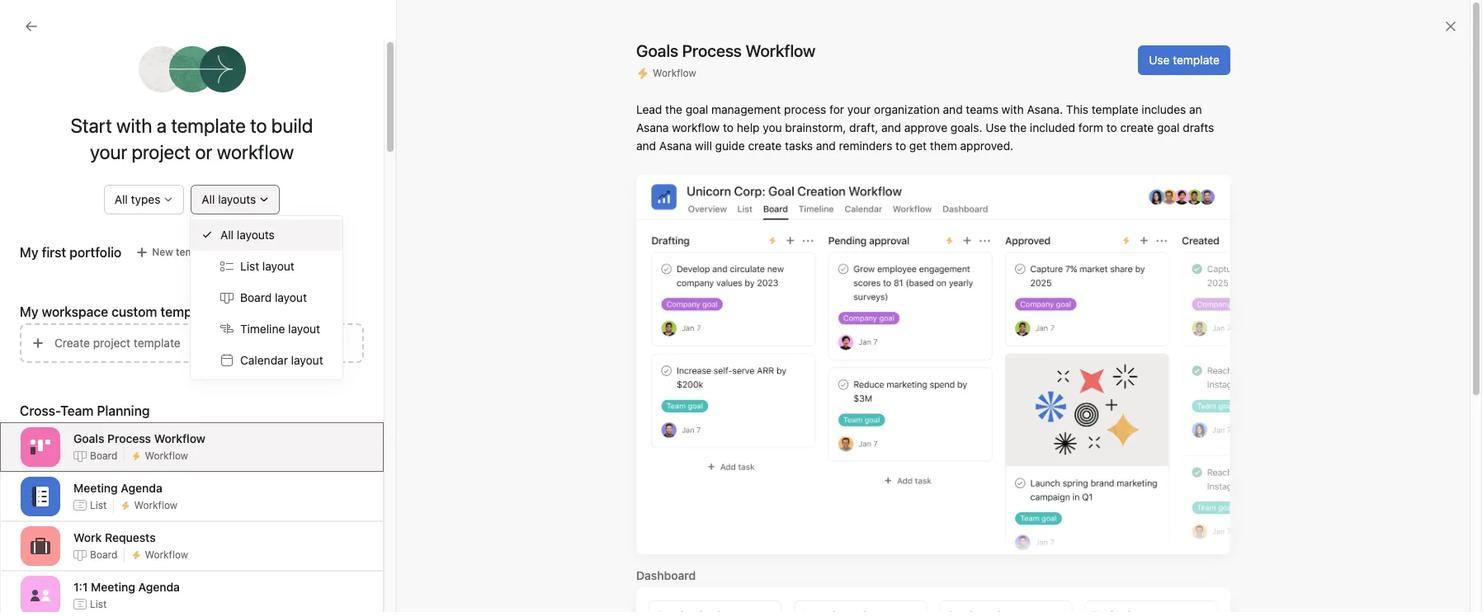 Task type: describe. For each thing, give the bounding box(es) containing it.
2 vertical spatial cross-
[[20, 404, 60, 418]]

project inside start with a template to build your project or workflow
[[132, 140, 191, 163]]

approve
[[904, 120, 947, 135]]

asana.
[[1027, 102, 1063, 116]]

with inside lead the goal management process for your organization and teams with asana. this template includes an asana workflow to help you brainstorm, draft, and approve goals. use the included form to create goal drafts and asana will guide create tasks and reminders to get them approved.
[[1002, 102, 1024, 116]]

all types button
[[104, 185, 184, 215]]

2 vertical spatial list
[[90, 598, 107, 610]]

inbox
[[43, 109, 72, 123]]

workflow for meeting agenda
[[134, 499, 178, 511]]

team button
[[0, 355, 49, 371]]

today
[[1232, 209, 1260, 221]]

goals process workflow
[[636, 41, 816, 60]]

workflow
[[672, 120, 720, 135]]

goals link
[[10, 233, 188, 259]]

includes
[[1142, 102, 1186, 116]]

lead the goal management process for your organization and teams with asana. this template includes an asana workflow to help you brainstorm, draft, and approve goals. use the included form to create goal drafts and asana will guide create tasks and reminders to get them approved.
[[636, 102, 1214, 153]]

1 vertical spatial meeting
[[91, 580, 135, 594]]

goals for goals process workflow
[[636, 41, 678, 60]]

reminders
[[839, 139, 892, 153]]

cross- inside cell
[[248, 208, 283, 222]]

all layouts inside popup button
[[202, 192, 256, 206]]

work
[[265, 139, 287, 152]]

0 vertical spatial asana
[[636, 120, 669, 135]]

layouts inside radio item
[[237, 228, 275, 242]]

work
[[73, 530, 102, 544]]

0 vertical spatial meeting
[[73, 481, 118, 495]]

status
[[904, 178, 934, 191]]

approved.
[[960, 139, 1014, 153]]

tasks
[[785, 139, 813, 153]]

2 cell from the left
[[1323, 200, 1422, 230]]

will
[[695, 139, 712, 153]]

cross-team planning
[[20, 404, 150, 418]]

template up an
[[1173, 53, 1220, 67]]

management
[[711, 102, 781, 116]]

get
[[909, 139, 927, 153]]

cross-functional project plan link inside cross-functional project plan cell
[[248, 206, 403, 224]]

or workflow
[[195, 140, 294, 163]]

row containing name
[[198, 169, 1482, 200]]

meeting agenda
[[73, 481, 162, 495]]

invite
[[46, 583, 76, 597]]

functional inside cross-functional project plan cell
[[283, 208, 336, 222]]

1 vertical spatial create
[[748, 139, 782, 153]]

calendar
[[240, 353, 288, 367]]

to inside start with a template to build your project or workflow
[[250, 114, 267, 137]]

close image
[[1444, 20, 1457, 33]]

invite button
[[16, 576, 87, 606]]

my first portfolio
[[43, 324, 131, 338]]

0 vertical spatial list
[[240, 259, 259, 273]]

goals for goals process workflow
[[73, 431, 104, 445]]

1:1 meeting agenda image
[[31, 586, 50, 606]]

add work
[[243, 139, 287, 152]]

1:1 meeting agenda
[[73, 580, 180, 594]]

build
[[271, 114, 313, 137]]

a
[[157, 114, 167, 137]]

your for project
[[90, 140, 127, 163]]

0 horizontal spatial goal
[[686, 102, 708, 116]]

first
[[62, 324, 83, 338]]

team
[[20, 356, 49, 370]]

go back image
[[25, 20, 38, 33]]

all layouts button
[[191, 185, 280, 215]]

cross-functional project plan cell
[[198, 200, 897, 232]]

new template button
[[128, 241, 226, 264]]

layout for board layout
[[275, 290, 307, 305]]

work requests
[[73, 530, 156, 544]]

layouts inside popup button
[[218, 192, 256, 206]]

for
[[829, 102, 844, 116]]

custom templates
[[112, 305, 222, 319]]

brainstorm,
[[785, 120, 846, 135]]

layout for calendar layout
[[291, 353, 323, 367]]

you
[[763, 120, 782, 135]]

new template
[[152, 246, 218, 258]]

to up guide
[[723, 120, 734, 135]]

on track
[[923, 208, 963, 221]]

teams element
[[0, 348, 198, 408]]

my first portfolio link
[[10, 319, 188, 345]]

insights element
[[0, 150, 198, 262]]

hide sidebar image
[[21, 13, 35, 26]]

0 vertical spatial create
[[1120, 120, 1154, 135]]

layout for timeline layout
[[288, 322, 320, 336]]

calendar layout
[[240, 353, 323, 367]]

create project template
[[54, 336, 180, 350]]

all layouts radio item
[[191, 220, 342, 251]]

board for work requests
[[90, 548, 117, 561]]

create project template button
[[20, 324, 364, 363]]

all types
[[114, 192, 160, 206]]

now
[[996, 208, 1015, 221]]

use inside lead the goal management process for your organization and teams with asana. this template includes an asana workflow to help you brainstorm, draft, and approve goals. use the included form to create goal drafts and asana will guide create tasks and reminders to get them approved.
[[986, 120, 1006, 135]]

1 vertical spatial agenda
[[138, 580, 180, 594]]

help
[[737, 120, 760, 135]]

new
[[152, 246, 173, 258]]

date
[[1232, 178, 1254, 191]]

plan inside cell
[[380, 208, 403, 222]]



Task type: locate. For each thing, give the bounding box(es) containing it.
included
[[1030, 120, 1075, 135]]

cross- inside projects element
[[43, 298, 79, 312]]

timeline layout
[[240, 322, 320, 336]]

0 vertical spatial cross-functional project plan
[[248, 208, 403, 222]]

1 row from the top
[[198, 169, 1482, 200]]

0 vertical spatial your
[[847, 102, 871, 116]]

all for all layouts popup button
[[202, 192, 215, 206]]

to right form
[[1106, 120, 1117, 135]]

0 vertical spatial goal
[[686, 102, 708, 116]]

list box
[[546, 7, 942, 33]]

0 horizontal spatial all
[[114, 192, 128, 206]]

board
[[240, 290, 272, 305], [90, 449, 117, 462], [90, 548, 117, 561]]

first portfolio up projects element
[[42, 245, 122, 260]]

0 vertical spatial board
[[240, 290, 272, 305]]

create down includes
[[1120, 120, 1154, 135]]

dashboard
[[636, 568, 696, 582]]

first portfolio up build
[[297, 69, 393, 88]]

guide
[[715, 139, 745, 153]]

agenda down goals process workflow
[[121, 481, 162, 495]]

with right teams
[[1002, 102, 1024, 116]]

cell containing on track
[[896, 200, 1061, 230]]

cross-functional project plan inside projects element
[[43, 298, 198, 312]]

0 vertical spatial agenda
[[121, 481, 162, 495]]

projects element
[[0, 262, 198, 348]]

and down brainstorm, on the top of the page
[[816, 139, 836, 153]]

list layout
[[240, 259, 295, 273]]

your for organization
[[847, 102, 871, 116]]

all up "new template"
[[202, 192, 215, 206]]

0 horizontal spatial plan
[[175, 298, 198, 312]]

0 horizontal spatial goals
[[43, 239, 73, 253]]

just now
[[973, 208, 1015, 221]]

goal down includes
[[1157, 120, 1180, 135]]

goals down cross-team planning
[[73, 431, 104, 445]]

all layouts down name
[[202, 192, 256, 206]]

1 horizontal spatial plan
[[380, 208, 403, 222]]

work requests image
[[31, 536, 50, 556]]

0 horizontal spatial my first portfolio
[[20, 245, 122, 260]]

cross- up first
[[43, 298, 79, 312]]

my first portfolio
[[271, 69, 393, 88], [20, 245, 122, 260]]

board down process
[[90, 449, 117, 462]]

portfolio
[[86, 324, 131, 338]]

template inside start with a template to build your project or workflow
[[171, 114, 246, 137]]

2 vertical spatial board
[[90, 548, 117, 561]]

start
[[71, 114, 112, 137]]

the right 'lead'
[[665, 102, 683, 116]]

use up the approved.
[[986, 120, 1006, 135]]

1 horizontal spatial goals
[[73, 431, 104, 445]]

add
[[243, 139, 262, 152]]

layout for list layout
[[262, 259, 295, 273]]

workflow right process
[[154, 431, 205, 445]]

requests
[[105, 530, 156, 544]]

2 horizontal spatial goals
[[636, 41, 678, 60]]

goals.
[[951, 120, 982, 135]]

0 horizontal spatial functional
[[79, 298, 132, 312]]

goal
[[686, 102, 708, 116], [1157, 120, 1180, 135]]

the left included
[[1010, 120, 1027, 135]]

all inside dropdown button
[[114, 192, 128, 206]]

template down custom templates
[[134, 336, 180, 350]]

goal up workflow
[[686, 102, 708, 116]]

list down the all layouts radio item
[[240, 259, 259, 273]]

agenda down requests
[[138, 580, 180, 594]]

0 vertical spatial use
[[1149, 53, 1170, 67]]

and up goals.
[[943, 102, 963, 116]]

board for goals process workflow
[[90, 449, 117, 462]]

process
[[784, 102, 826, 116]]

template up or workflow
[[171, 114, 246, 137]]

workflow
[[653, 67, 696, 79], [154, 431, 205, 445], [145, 449, 188, 462], [134, 499, 178, 511], [145, 548, 188, 561]]

1 horizontal spatial cross-functional project plan link
[[248, 206, 403, 224]]

2 horizontal spatial all
[[220, 228, 234, 242]]

1 horizontal spatial all
[[202, 192, 215, 206]]

them
[[930, 139, 957, 153]]

meeting agenda image
[[31, 487, 50, 507]]

0 vertical spatial my first portfolio
[[271, 69, 393, 88]]

1 vertical spatial plan
[[175, 298, 198, 312]]

1 horizontal spatial the
[[1010, 120, 1027, 135]]

1 vertical spatial list
[[90, 499, 107, 511]]

agenda
[[121, 481, 162, 495], [138, 580, 180, 594]]

layouts
[[218, 192, 256, 206], [237, 228, 275, 242]]

project inside cell
[[339, 208, 377, 222]]

cross-functional project plan inside cell
[[248, 208, 403, 222]]

template right new
[[176, 246, 218, 258]]

board down work requests
[[90, 548, 117, 561]]

cross-
[[248, 208, 283, 222], [43, 298, 79, 312], [20, 404, 60, 418]]

workflow for goals process workflow
[[145, 449, 188, 462]]

meeting
[[73, 481, 118, 495], [91, 580, 135, 594]]

1 vertical spatial goal
[[1157, 120, 1180, 135]]

meeting up the work
[[73, 481, 118, 495]]

0 vertical spatial all layouts
[[202, 192, 256, 206]]

drafts
[[1183, 120, 1214, 135]]

template
[[1173, 53, 1220, 67], [1092, 102, 1139, 116], [171, 114, 246, 137], [176, 246, 218, 258], [134, 336, 180, 350]]

my
[[271, 69, 293, 88], [20, 245, 38, 260], [20, 305, 38, 319], [43, 324, 59, 338]]

1 vertical spatial my first portfolio
[[20, 245, 122, 260]]

with left the a
[[116, 114, 152, 137]]

cross- right the list 'image'
[[248, 208, 283, 222]]

1:1
[[73, 580, 88, 594]]

process
[[107, 431, 151, 445]]

layout down timeline layout
[[291, 353, 323, 367]]

layouts down the list 'image'
[[237, 228, 275, 242]]

all left "types"
[[114, 192, 128, 206]]

functional
[[283, 208, 336, 222], [79, 298, 132, 312]]

types
[[131, 192, 160, 206]]

organization
[[874, 102, 940, 116]]

0 horizontal spatial cross-functional project plan
[[43, 298, 198, 312]]

and
[[943, 102, 963, 116], [881, 120, 901, 135], [636, 139, 656, 153], [816, 139, 836, 153]]

workflow up 'lead'
[[653, 67, 696, 79]]

functional up list layout
[[283, 208, 336, 222]]

cross-functional project plan link up portfolio
[[10, 292, 198, 319]]

board layout
[[240, 290, 307, 305]]

0 vertical spatial the
[[665, 102, 683, 116]]

1 vertical spatial functional
[[79, 298, 132, 312]]

2 vertical spatial goals
[[73, 431, 104, 445]]

goals inside insights element
[[43, 239, 73, 253]]

asana
[[636, 120, 669, 135], [659, 139, 692, 153]]

1 vertical spatial layouts
[[237, 228, 275, 242]]

inbox link
[[10, 103, 188, 130]]

0 horizontal spatial the
[[665, 102, 683, 116]]

1 vertical spatial cross-functional project plan
[[43, 298, 198, 312]]

all inside radio item
[[220, 228, 234, 242]]

project inside button
[[93, 336, 131, 350]]

0 horizontal spatial use
[[986, 120, 1006, 135]]

1 horizontal spatial cross-functional project plan
[[248, 208, 403, 222]]

start with a template to build your project or workflow
[[71, 114, 313, 163]]

workflow for work requests
[[145, 548, 188, 561]]

template inside lead the goal management process for your organization and teams with asana. this template includes an asana workflow to help you brainstorm, draft, and approve goals. use the included form to create goal drafts and asana will guide create tasks and reminders to get them approved.
[[1092, 102, 1139, 116]]

all down the list 'image'
[[220, 228, 234, 242]]

1 vertical spatial board
[[90, 449, 117, 462]]

an
[[1189, 102, 1202, 116]]

workflow down requests
[[145, 548, 188, 561]]

1 vertical spatial first portfolio
[[42, 245, 122, 260]]

1 horizontal spatial with
[[1002, 102, 1024, 116]]

1 horizontal spatial create
[[1120, 120, 1154, 135]]

this
[[1066, 102, 1089, 116]]

asana down 'lead'
[[636, 120, 669, 135]]

0 horizontal spatial with
[[116, 114, 152, 137]]

1 vertical spatial the
[[1010, 120, 1027, 135]]

list down meeting agenda
[[90, 499, 107, 511]]

2 row from the top
[[198, 199, 1482, 201]]

lead
[[636, 102, 662, 116]]

cell
[[896, 200, 1061, 230], [1323, 200, 1422, 230]]

and down organization
[[881, 120, 901, 135]]

0 horizontal spatial cross-functional project plan link
[[10, 292, 198, 319]]

to
[[250, 114, 267, 137], [723, 120, 734, 135], [1106, 120, 1117, 135], [896, 139, 906, 153]]

1 horizontal spatial goal
[[1157, 120, 1180, 135]]

0 vertical spatial plan
[[380, 208, 403, 222]]

to up add
[[250, 114, 267, 137]]

goals process workflow
[[73, 431, 205, 445]]

all for all types dropdown button
[[114, 192, 128, 206]]

row
[[198, 169, 1482, 200], [198, 199, 1482, 201]]

layout up the board layout
[[262, 259, 295, 273]]

the
[[665, 102, 683, 116], [1010, 120, 1027, 135]]

cross-functional project plan up portfolio
[[43, 298, 198, 312]]

list
[[240, 259, 259, 273], [90, 499, 107, 511], [90, 598, 107, 610]]

my workspace custom templates
[[20, 305, 222, 319]]

add work button
[[223, 135, 295, 158]]

workspace
[[42, 305, 108, 319]]

to left "get"
[[896, 139, 906, 153]]

1 vertical spatial asana
[[659, 139, 692, 153]]

0 horizontal spatial first portfolio
[[42, 245, 122, 260]]

cross-functional project plan link up list layout
[[248, 206, 403, 224]]

cross-functional project plan up list layout
[[248, 208, 403, 222]]

list down the 1:1 meeting agenda
[[90, 598, 107, 610]]

0 horizontal spatial your
[[90, 140, 127, 163]]

all layouts inside radio item
[[220, 228, 275, 242]]

my first portfolio up build
[[271, 69, 393, 88]]

0 vertical spatial cross-
[[248, 208, 283, 222]]

0%
[[1124, 208, 1139, 221]]

asana down workflow
[[659, 139, 692, 153]]

functional inside projects element
[[79, 298, 132, 312]]

goals up 'lead'
[[636, 41, 678, 60]]

my inside projects element
[[43, 324, 59, 338]]

layout up timeline layout
[[275, 290, 307, 305]]

goals process workflow image
[[31, 437, 50, 457]]

project
[[132, 140, 191, 163], [339, 208, 377, 222], [135, 298, 172, 312], [93, 336, 131, 350]]

use inside button
[[1149, 53, 1170, 67]]

goals
[[636, 41, 678, 60], [43, 239, 73, 253], [73, 431, 104, 445]]

team planning
[[60, 404, 150, 418]]

goals up workspace at the left
[[43, 239, 73, 253]]

1 horizontal spatial cell
[[1323, 200, 1422, 230]]

my first portfolio up workspace at the left
[[20, 245, 122, 260]]

1 horizontal spatial your
[[847, 102, 871, 116]]

1 cell from the left
[[896, 200, 1061, 230]]

workflow up requests
[[134, 499, 178, 511]]

0 horizontal spatial create
[[748, 139, 782, 153]]

functional up portfolio
[[79, 298, 132, 312]]

all layouts down the list 'image'
[[220, 228, 275, 242]]

your
[[847, 102, 871, 116], [90, 140, 127, 163]]

use template
[[1149, 53, 1220, 67]]

just
[[973, 208, 993, 221]]

use up includes
[[1149, 53, 1170, 67]]

plan inside projects element
[[175, 298, 198, 312]]

1 horizontal spatial functional
[[283, 208, 336, 222]]

1 vertical spatial your
[[90, 140, 127, 163]]

name
[[221, 178, 248, 191]]

goals for goals
[[43, 239, 73, 253]]

create down you
[[748, 139, 782, 153]]

0 horizontal spatial cell
[[896, 200, 1061, 230]]

0 vertical spatial goals
[[636, 41, 678, 60]]

1 horizontal spatial first portfolio
[[297, 69, 393, 88]]

board up "timeline"
[[240, 290, 272, 305]]

0 vertical spatial functional
[[283, 208, 336, 222]]

track
[[940, 208, 963, 221]]

use template button
[[1138, 45, 1230, 75]]

timeline
[[240, 322, 285, 336]]

0 vertical spatial cross-functional project plan link
[[248, 206, 403, 224]]

template up form
[[1092, 102, 1139, 116]]

your up the draft,
[[847, 102, 871, 116]]

layout up calendar layout
[[288, 322, 320, 336]]

your inside lead the goal management process for your organization and teams with asana. this template includes an asana workflow to help you brainstorm, draft, and approve goals. use the included form to create goal drafts and asana will guide create tasks and reminders to get them approved.
[[847, 102, 871, 116]]

0 vertical spatial first portfolio
[[297, 69, 393, 88]]

layouts down name
[[218, 192, 256, 206]]

draft,
[[849, 120, 878, 135]]

your inside start with a template to build your project or workflow
[[90, 140, 127, 163]]

1 vertical spatial cross-
[[43, 298, 79, 312]]

workflow down goals process workflow
[[145, 449, 188, 462]]

on
[[923, 208, 937, 221]]

teams
[[966, 102, 999, 116]]

1 vertical spatial goals
[[43, 239, 73, 253]]

1 horizontal spatial my first portfolio
[[271, 69, 393, 88]]

meeting right 1:1 on the left bottom
[[91, 580, 135, 594]]

form
[[1079, 120, 1103, 135]]

all inside popup button
[[202, 192, 215, 206]]

cross- up "goals process workflow" image
[[20, 404, 60, 418]]

0 vertical spatial layouts
[[218, 192, 256, 206]]

with inside start with a template to build your project or workflow
[[116, 114, 152, 137]]

1 horizontal spatial use
[[1149, 53, 1170, 67]]

cross-functional project plan row
[[198, 200, 1482, 232]]

create
[[54, 336, 90, 350]]

1 vertical spatial cross-functional project plan link
[[10, 292, 198, 319]]

list image
[[228, 210, 238, 220]]

and down 'lead'
[[636, 139, 656, 153]]

1 vertical spatial all layouts
[[220, 228, 275, 242]]

process workflow
[[682, 41, 816, 60]]

your down start
[[90, 140, 127, 163]]

1 vertical spatial use
[[986, 120, 1006, 135]]



Task type: vqa. For each thing, say whether or not it's contained in the screenshot.


